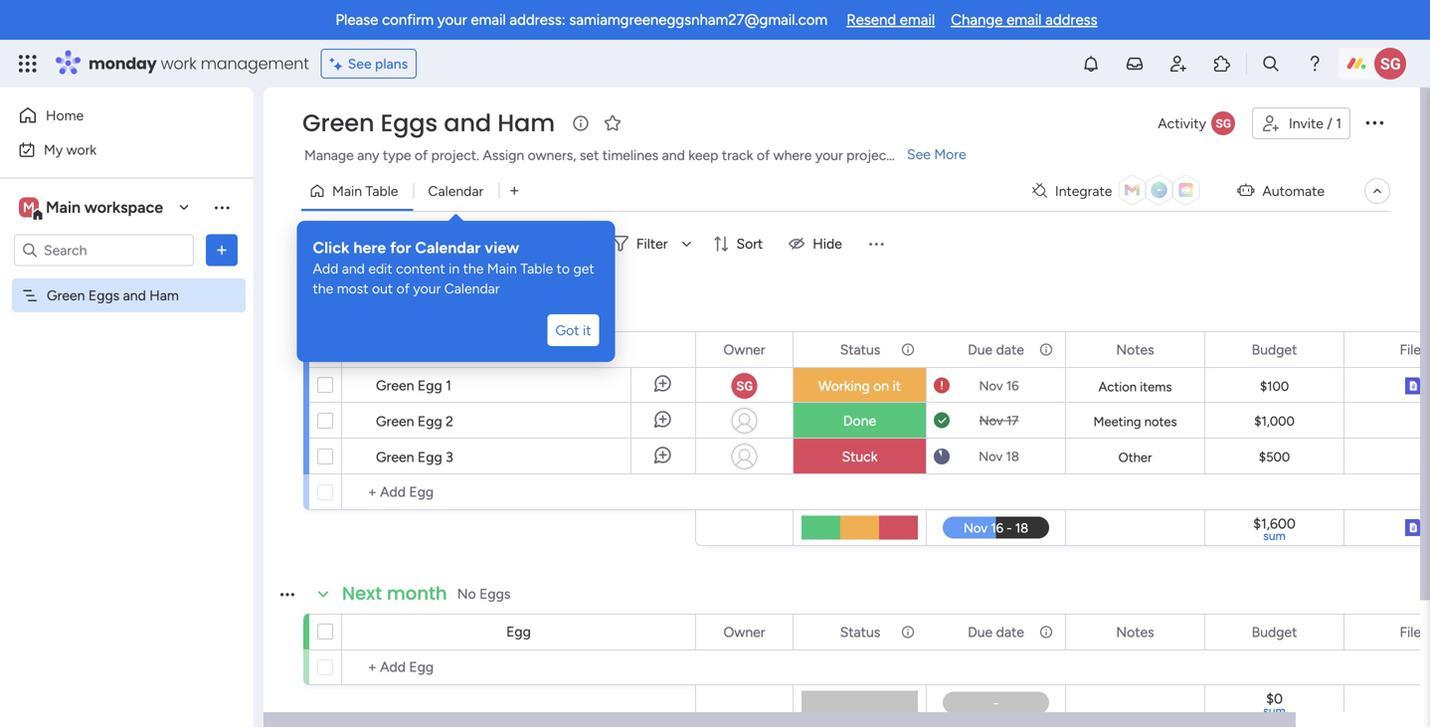Task type: locate. For each thing, give the bounding box(es) containing it.
2 notes field from the top
[[1112, 621, 1160, 643]]

click here for calendar view add and edit content in the main table to get the most out of your calendar
[[313, 238, 595, 297]]

1
[[1337, 115, 1342, 132], [446, 377, 452, 394]]

see inside button
[[348, 55, 372, 72]]

dapulse integrations image
[[1033, 184, 1048, 199]]

$1,600 sum
[[1254, 515, 1296, 543]]

working on it
[[819, 378, 902, 395]]

budget
[[1252, 341, 1298, 358], [1252, 624, 1298, 641]]

workspace image
[[19, 197, 39, 218]]

invite
[[1290, 115, 1324, 132]]

1 vertical spatial notes
[[1117, 624, 1155, 641]]

1 vertical spatial table
[[521, 260, 553, 277]]

0 vertical spatial status field
[[836, 339, 886, 361]]

timelines
[[603, 147, 659, 164]]

$0
[[1267, 691, 1284, 707]]

1 owner field from the top
[[719, 339, 771, 361]]

0 horizontal spatial options image
[[212, 240, 232, 260]]

egg right new
[[342, 235, 367, 252]]

calendar
[[428, 183, 484, 200], [415, 238, 481, 257], [444, 280, 500, 297]]

calendar down in
[[444, 280, 500, 297]]

eggs inside list box
[[88, 287, 120, 304]]

collapse board header image
[[1370, 183, 1386, 199]]

meeting
[[1094, 414, 1142, 430]]

calendar down project.
[[428, 183, 484, 200]]

done
[[844, 412, 877, 429]]

0 vertical spatial ham
[[498, 106, 555, 140]]

green eggs and ham down "search in workspace" field in the left top of the page
[[47, 287, 179, 304]]

main down manage
[[332, 183, 362, 200]]

1 vertical spatial date
[[997, 624, 1025, 641]]

0 horizontal spatial it
[[583, 322, 592, 339]]

1 files from the top
[[1400, 341, 1428, 358]]

1 vertical spatial the
[[313, 280, 334, 297]]

and up most
[[342, 260, 365, 277]]

0 vertical spatial files
[[1400, 341, 1428, 358]]

2 due date from the top
[[968, 624, 1025, 641]]

2 budget from the top
[[1252, 624, 1298, 641]]

main table button
[[301, 175, 413, 207]]

calendar button
[[413, 175, 499, 207]]

1 budget from the top
[[1252, 341, 1298, 358]]

1 vertical spatial work
[[66, 141, 97, 158]]

0 horizontal spatial email
[[471, 11, 506, 29]]

2 files from the top
[[1400, 624, 1428, 641]]

work right monday
[[161, 52, 197, 75]]

it right on
[[893, 378, 902, 395]]

0 vertical spatial notes field
[[1112, 339, 1160, 361]]

nov
[[980, 378, 1004, 394], [980, 413, 1004, 429], [979, 449, 1003, 465]]

0 horizontal spatial eggs
[[88, 287, 120, 304]]

your
[[438, 11, 467, 29], [816, 147, 844, 164], [413, 280, 441, 297]]

get
[[574, 260, 595, 277]]

ham inside list box
[[149, 287, 179, 304]]

eggs down "search in workspace" field in the left top of the page
[[88, 287, 120, 304]]

address:
[[510, 11, 566, 29]]

Files field
[[1395, 339, 1431, 361], [1395, 621, 1431, 643]]

0 vertical spatial budget
[[1252, 341, 1298, 358]]

1 status from the top
[[840, 341, 881, 358]]

Search field
[[442, 230, 502, 258]]

your inside click here for calendar view add and edit content in the main table to get the most out of your calendar
[[413, 280, 441, 297]]

0 vertical spatial green eggs and ham
[[302, 106, 555, 140]]

green
[[302, 106, 375, 140], [47, 287, 85, 304], [376, 377, 414, 394], [376, 413, 414, 430], [376, 449, 414, 466]]

due
[[968, 341, 993, 358], [968, 624, 993, 641]]

nov left 17 on the bottom right of the page
[[980, 413, 1004, 429]]

stuck
[[842, 448, 878, 465]]

sort button
[[705, 228, 775, 260]]

1 horizontal spatial email
[[900, 11, 936, 29]]

2 sum from the top
[[1264, 704, 1286, 718]]

1 horizontal spatial it
[[893, 378, 902, 395]]

of inside click here for calendar view add and edit content in the main table to get the most out of your calendar
[[397, 280, 410, 297]]

egg for green egg 1
[[418, 377, 442, 394]]

monday
[[89, 52, 157, 75]]

month for next month
[[387, 581, 447, 606]]

0 horizontal spatial 1
[[446, 377, 452, 394]]

view
[[485, 238, 520, 257]]

1 horizontal spatial main
[[332, 183, 362, 200]]

budget up $100
[[1252, 341, 1298, 358]]

table down filter by person image
[[521, 260, 553, 277]]

workspace options image
[[212, 197, 232, 217]]

0 horizontal spatial main
[[46, 198, 81, 217]]

green down green egg 2
[[376, 449, 414, 466]]

0 vertical spatial owner field
[[719, 339, 771, 361]]

next
[[342, 581, 382, 606]]

1 vertical spatial eggs
[[88, 287, 120, 304]]

calendar up in
[[415, 238, 481, 257]]

sort
[[737, 235, 763, 252]]

2 status field from the top
[[836, 621, 886, 643]]

egg for green egg 2
[[418, 413, 442, 430]]

2 nov from the top
[[980, 413, 1004, 429]]

Green Eggs and Ham field
[[298, 106, 560, 140]]

budget up $0 on the right bottom of the page
[[1252, 624, 1298, 641]]

1 up 2
[[446, 377, 452, 394]]

0 vertical spatial calendar
[[428, 183, 484, 200]]

1 vertical spatial budget field
[[1247, 621, 1303, 643]]

0 vertical spatial status
[[840, 341, 881, 358]]

table down 'any'
[[366, 183, 398, 200]]

0 vertical spatial it
[[583, 322, 592, 339]]

assign
[[483, 147, 525, 164]]

the right in
[[463, 260, 484, 277]]

budget for due date
[[1252, 624, 1298, 641]]

0 horizontal spatial table
[[366, 183, 398, 200]]

0 vertical spatial sum
[[1264, 529, 1286, 543]]

2 no file image from the top
[[1405, 445, 1422, 469]]

eggs up the type at the left of page
[[381, 106, 438, 140]]

ham
[[498, 106, 555, 140], [149, 287, 179, 304]]

ham up assign
[[498, 106, 555, 140]]

and left 'keep'
[[662, 147, 685, 164]]

and down "search in workspace" field in the left top of the page
[[123, 287, 146, 304]]

green down "search in workspace" field in the left top of the page
[[47, 287, 85, 304]]

1 vertical spatial notes field
[[1112, 621, 1160, 643]]

email right change
[[1007, 11, 1042, 29]]

Budget field
[[1247, 339, 1303, 361], [1247, 621, 1303, 643]]

1 sum from the top
[[1264, 529, 1286, 543]]

1 horizontal spatial 1
[[1337, 115, 1342, 132]]

ham down "search in workspace" field in the left top of the page
[[149, 287, 179, 304]]

2 horizontal spatial email
[[1007, 11, 1042, 29]]

2 owner from the top
[[724, 624, 766, 641]]

of
[[415, 147, 428, 164], [757, 147, 770, 164], [397, 280, 410, 297]]

calendar inside button
[[428, 183, 484, 200]]

egg
[[342, 235, 367, 252], [418, 377, 442, 394], [418, 413, 442, 430], [418, 449, 442, 466], [507, 623, 531, 640]]

+ Add Egg text field
[[352, 656, 687, 680]]

0 vertical spatial the
[[463, 260, 484, 277]]

work inside button
[[66, 141, 97, 158]]

email for resend email
[[900, 11, 936, 29]]

2 status from the top
[[840, 624, 881, 641]]

1 vertical spatial due date
[[968, 624, 1025, 641]]

2 horizontal spatial main
[[487, 260, 517, 277]]

month down out
[[383, 299, 444, 324]]

it
[[583, 322, 592, 339], [893, 378, 902, 395]]

1 horizontal spatial eggs
[[381, 106, 438, 140]]

green eggs and ham list box
[[0, 275, 254, 581]]

budget field for status
[[1247, 339, 1303, 361]]

email
[[471, 11, 506, 29], [900, 11, 936, 29], [1007, 11, 1042, 29]]

egg up green egg 2
[[418, 377, 442, 394]]

your right where
[[816, 147, 844, 164]]

1 owner from the top
[[724, 341, 766, 358]]

1 vertical spatial status
[[840, 624, 881, 641]]

Notes field
[[1112, 339, 1160, 361], [1112, 621, 1160, 643]]

due date
[[968, 341, 1025, 358], [968, 624, 1025, 641]]

nov 17
[[980, 413, 1019, 429]]

1 vertical spatial sum
[[1264, 704, 1286, 718]]

green down green egg 1
[[376, 413, 414, 430]]

1 vertical spatial owner
[[724, 624, 766, 641]]

1 vertical spatial see
[[907, 146, 931, 163]]

invite members image
[[1169, 54, 1189, 74]]

17
[[1007, 413, 1019, 429]]

1 horizontal spatial see
[[907, 146, 931, 163]]

1 vertical spatial no file image
[[1405, 445, 1422, 469]]

0 horizontal spatial work
[[66, 141, 97, 158]]

this month
[[342, 299, 444, 324]]

egg left 2
[[418, 413, 442, 430]]

0 vertical spatial date
[[997, 341, 1025, 358]]

month right next
[[387, 581, 447, 606]]

2 vertical spatial your
[[413, 280, 441, 297]]

options image
[[1363, 110, 1387, 134], [212, 240, 232, 260]]

0 vertical spatial due
[[968, 341, 993, 358]]

egg left 3
[[418, 449, 442, 466]]

1 horizontal spatial work
[[161, 52, 197, 75]]

and
[[444, 106, 492, 140], [662, 147, 685, 164], [342, 260, 365, 277], [123, 287, 146, 304]]

workspace selection element
[[19, 196, 166, 221]]

home button
[[12, 100, 214, 131]]

2
[[446, 413, 454, 430]]

/
[[1328, 115, 1333, 132]]

home
[[46, 107, 84, 124]]

2 vertical spatial nov
[[979, 449, 1003, 465]]

0 vertical spatial notes
[[1117, 341, 1155, 358]]

see for see plans
[[348, 55, 372, 72]]

of right the type at the left of page
[[415, 147, 428, 164]]

green eggs and ham up project.
[[302, 106, 555, 140]]

0 vertical spatial due date
[[968, 341, 1025, 358]]

keep
[[689, 147, 719, 164]]

search everything image
[[1262, 54, 1282, 74]]

1 vertical spatial ham
[[149, 287, 179, 304]]

address
[[1046, 11, 1098, 29]]

integrate
[[1056, 183, 1113, 200]]

select product image
[[18, 54, 38, 74]]

Next month field
[[337, 581, 452, 607]]

see for see more
[[907, 146, 931, 163]]

table inside button
[[366, 183, 398, 200]]

0 vertical spatial work
[[161, 52, 197, 75]]

the down add
[[313, 280, 334, 297]]

0 vertical spatial nov
[[980, 378, 1004, 394]]

where
[[774, 147, 812, 164]]

main right workspace image
[[46, 198, 81, 217]]

add to favorites image
[[603, 113, 623, 133]]

egg inside button
[[342, 235, 367, 252]]

nov for green egg 3
[[979, 449, 1003, 465]]

1 vertical spatial status field
[[836, 621, 886, 643]]

egg up + add egg text box
[[507, 623, 531, 640]]

nov left 18
[[979, 449, 1003, 465]]

0 vertical spatial owner
[[724, 341, 766, 358]]

0 vertical spatial no file image
[[1405, 409, 1422, 433]]

2 budget field from the top
[[1247, 621, 1303, 643]]

samiamgreeneggsnham27@gmail.com
[[570, 11, 828, 29]]

0 horizontal spatial of
[[397, 280, 410, 297]]

work
[[161, 52, 197, 75], [66, 141, 97, 158]]

green eggs and ham inside list box
[[47, 287, 179, 304]]

1 vertical spatial files field
[[1395, 621, 1431, 643]]

1 vertical spatial green eggs and ham
[[47, 287, 179, 304]]

0 vertical spatial month
[[383, 299, 444, 324]]

it right the got
[[583, 322, 592, 339]]

Owner field
[[719, 339, 771, 361], [719, 621, 771, 643]]

files field for status
[[1395, 339, 1431, 361]]

filter
[[637, 235, 668, 252]]

see left more
[[907, 146, 931, 163]]

1 vertical spatial budget
[[1252, 624, 1298, 641]]

0 vertical spatial options image
[[1363, 110, 1387, 134]]

owner for first owner field from the bottom
[[724, 624, 766, 641]]

eggs
[[381, 106, 438, 140], [88, 287, 120, 304]]

0 horizontal spatial see
[[348, 55, 372, 72]]

1 budget field from the top
[[1247, 339, 1303, 361]]

main
[[332, 183, 362, 200], [46, 198, 81, 217], [487, 260, 517, 277]]

and inside click here for calendar view add and edit content in the main table to get the most out of your calendar
[[342, 260, 365, 277]]

stands.
[[896, 147, 940, 164]]

sum for $0
[[1264, 704, 1286, 718]]

1 status field from the top
[[836, 339, 886, 361]]

1 vertical spatial due
[[968, 624, 993, 641]]

sum inside $1,600 sum
[[1264, 529, 1286, 543]]

2 notes from the top
[[1117, 624, 1155, 641]]

change email address
[[951, 11, 1098, 29]]

0 vertical spatial see
[[348, 55, 372, 72]]

budget field up $0 on the right bottom of the page
[[1247, 621, 1303, 643]]

$500
[[1259, 449, 1291, 465]]

1 vertical spatial due date field
[[963, 621, 1030, 643]]

no file image
[[1405, 409, 1422, 433], [1405, 445, 1422, 469]]

email left address:
[[471, 11, 506, 29]]

1 horizontal spatial the
[[463, 260, 484, 277]]

1 horizontal spatial green eggs and ham
[[302, 106, 555, 140]]

main down view
[[487, 260, 517, 277]]

main for main table
[[332, 183, 362, 200]]

Status field
[[836, 339, 886, 361], [836, 621, 886, 643]]

green up manage
[[302, 106, 375, 140]]

to
[[557, 260, 570, 277]]

new egg
[[309, 235, 367, 252]]

3 email from the left
[[1007, 11, 1042, 29]]

main inside button
[[332, 183, 362, 200]]

main inside workspace selection element
[[46, 198, 81, 217]]

apps image
[[1213, 54, 1233, 74]]

0 vertical spatial budget field
[[1247, 339, 1303, 361]]

Due date field
[[963, 339, 1030, 361], [963, 621, 1030, 643]]

your down content at top left
[[413, 280, 441, 297]]

2 due from the top
[[968, 624, 993, 641]]

options image down workspace options icon at the top of the page
[[212, 240, 232, 260]]

3 nov from the top
[[979, 449, 1003, 465]]

1 files field from the top
[[1395, 339, 1431, 361]]

email for change email address
[[1007, 11, 1042, 29]]

0 horizontal spatial green eggs and ham
[[47, 287, 179, 304]]

0 vertical spatial due date field
[[963, 339, 1030, 361]]

0 vertical spatial 1
[[1337, 115, 1342, 132]]

nov left '16'
[[980, 378, 1004, 394]]

1 vertical spatial owner field
[[719, 621, 771, 643]]

most
[[337, 280, 369, 297]]

your right the confirm
[[438, 11, 467, 29]]

of right out
[[397, 280, 410, 297]]

hide
[[813, 235, 843, 252]]

1 vertical spatial month
[[387, 581, 447, 606]]

options image right /
[[1363, 110, 1387, 134]]

the
[[463, 260, 484, 277], [313, 280, 334, 297]]

2 email from the left
[[900, 11, 936, 29]]

1 vertical spatial 1
[[446, 377, 452, 394]]

1 no file image from the top
[[1405, 409, 1422, 433]]

click here for calendar view heading
[[313, 237, 600, 259]]

see left the plans
[[348, 55, 372, 72]]

column information image
[[901, 342, 916, 358], [1039, 342, 1055, 358], [901, 624, 916, 640], [1039, 624, 1055, 640]]

option
[[0, 278, 254, 282]]

0 vertical spatial files field
[[1395, 339, 1431, 361]]

1 right /
[[1337, 115, 1342, 132]]

0 vertical spatial table
[[366, 183, 398, 200]]

1 vertical spatial nov
[[980, 413, 1004, 429]]

work right the my
[[66, 141, 97, 158]]

This month field
[[337, 299, 449, 324]]

green up green egg 2
[[376, 377, 414, 394]]

1 notes from the top
[[1117, 341, 1155, 358]]

0 horizontal spatial ham
[[149, 287, 179, 304]]

notifications image
[[1082, 54, 1102, 74]]

green egg 2
[[376, 413, 454, 430]]

resend
[[847, 11, 897, 29]]

content
[[396, 260, 445, 277]]

automate
[[1263, 183, 1325, 200]]

1 horizontal spatial table
[[521, 260, 553, 277]]

1 horizontal spatial options image
[[1363, 110, 1387, 134]]

green for $1,000
[[376, 413, 414, 430]]

1 vertical spatial files
[[1400, 624, 1428, 641]]

on
[[874, 378, 890, 395]]

0 horizontal spatial the
[[313, 280, 334, 297]]

email right resend
[[900, 11, 936, 29]]

budget field up $100
[[1247, 339, 1303, 361]]

of right track
[[757, 147, 770, 164]]

project
[[847, 147, 892, 164]]

egg for green egg 3
[[418, 449, 442, 466]]

files for due date
[[1400, 624, 1428, 641]]

2 files field from the top
[[1395, 621, 1431, 643]]

1 inside button
[[1337, 115, 1342, 132]]

green eggs and ham
[[302, 106, 555, 140], [47, 287, 179, 304]]

1 horizontal spatial ham
[[498, 106, 555, 140]]

items
[[1141, 379, 1173, 395]]

owners,
[[528, 147, 577, 164]]

1 for green egg 1
[[446, 377, 452, 394]]



Task type: describe. For each thing, give the bounding box(es) containing it.
budget field for due date
[[1247, 621, 1303, 643]]

action items
[[1099, 379, 1173, 395]]

1 due from the top
[[968, 341, 993, 358]]

v2 done deadline image
[[934, 411, 950, 430]]

track
[[722, 147, 754, 164]]

activity
[[1159, 115, 1207, 132]]

green egg 3
[[376, 449, 453, 466]]

files for status
[[1400, 341, 1428, 358]]

green for action
[[376, 377, 414, 394]]

egg for new egg
[[342, 235, 367, 252]]

Search in workspace field
[[42, 239, 166, 262]]

new egg button
[[301, 228, 375, 260]]

edit
[[368, 260, 393, 277]]

see plans
[[348, 55, 408, 72]]

arrow down image
[[675, 232, 699, 256]]

meeting notes
[[1094, 414, 1178, 430]]

please confirm your email address: samiamgreeneggsnham27@gmail.com
[[336, 11, 828, 29]]

nov 16
[[980, 378, 1019, 394]]

green for other
[[376, 449, 414, 466]]

sam green image
[[1375, 48, 1407, 80]]

green egg 1
[[376, 377, 452, 394]]

my work button
[[12, 134, 214, 166]]

it inside button
[[583, 322, 592, 339]]

in
[[449, 260, 460, 277]]

add view image
[[511, 184, 519, 198]]

work for my
[[66, 141, 97, 158]]

inbox image
[[1125, 54, 1145, 74]]

v2 overdue deadline image
[[934, 377, 950, 396]]

0 vertical spatial eggs
[[381, 106, 438, 140]]

budget for status
[[1252, 341, 1298, 358]]

and inside list box
[[123, 287, 146, 304]]

2 owner field from the top
[[719, 621, 771, 643]]

autopilot image
[[1238, 177, 1255, 203]]

table inside click here for calendar view add and edit content in the main table to get the most out of your calendar
[[521, 260, 553, 277]]

any
[[357, 147, 380, 164]]

set
[[580, 147, 599, 164]]

change email address link
[[951, 11, 1098, 29]]

status for first status field from the top
[[840, 341, 881, 358]]

invite / 1
[[1290, 115, 1342, 132]]

1 due date from the top
[[968, 341, 1025, 358]]

filter by person image
[[513, 234, 544, 254]]

main inside click here for calendar view add and edit content in the main table to get the most out of your calendar
[[487, 260, 517, 277]]

18
[[1006, 449, 1020, 465]]

1 notes field from the top
[[1112, 339, 1160, 361]]

1 date from the top
[[997, 341, 1025, 358]]

1 vertical spatial it
[[893, 378, 902, 395]]

got it
[[556, 322, 592, 339]]

$1,600
[[1254, 515, 1296, 532]]

manage
[[304, 147, 354, 164]]

1 for invite / 1
[[1337, 115, 1342, 132]]

1 horizontal spatial of
[[415, 147, 428, 164]]

v2 search image
[[427, 233, 442, 255]]

my
[[44, 141, 63, 158]]

3
[[446, 449, 453, 466]]

filter button
[[605, 228, 699, 260]]

2 date from the top
[[997, 624, 1025, 641]]

main for main workspace
[[46, 198, 81, 217]]

hide button
[[781, 228, 855, 260]]

green inside list box
[[47, 287, 85, 304]]

work for monday
[[161, 52, 197, 75]]

this
[[342, 299, 379, 324]]

management
[[201, 52, 309, 75]]

1 nov from the top
[[980, 378, 1004, 394]]

out
[[372, 280, 393, 297]]

invite / 1 button
[[1253, 107, 1351, 139]]

$1,000
[[1255, 413, 1295, 429]]

2 vertical spatial calendar
[[444, 280, 500, 297]]

1 email from the left
[[471, 11, 506, 29]]

menu image
[[867, 234, 886, 254]]

got it button
[[548, 314, 600, 346]]

resend email link
[[847, 11, 936, 29]]

16
[[1007, 378, 1019, 394]]

m
[[23, 199, 35, 216]]

month for this month
[[383, 299, 444, 324]]

type
[[383, 147, 411, 164]]

$0 sum
[[1264, 691, 1286, 718]]

for
[[390, 238, 411, 257]]

other
[[1119, 450, 1153, 466]]

1 vertical spatial options image
[[212, 240, 232, 260]]

sum for $1,600
[[1264, 529, 1286, 543]]

change
[[951, 11, 1003, 29]]

manage any type of project. assign owners, set timelines and keep track of where your project stands.
[[304, 147, 940, 164]]

files field for due date
[[1395, 621, 1431, 643]]

and up project.
[[444, 106, 492, 140]]

project.
[[432, 147, 480, 164]]

1 vertical spatial calendar
[[415, 238, 481, 257]]

nov for green egg 2
[[980, 413, 1004, 429]]

help image
[[1305, 54, 1325, 74]]

new
[[309, 235, 339, 252]]

1 due date field from the top
[[963, 339, 1030, 361]]

2 due date field from the top
[[963, 621, 1030, 643]]

add
[[313, 260, 339, 277]]

show board description image
[[569, 113, 593, 133]]

working
[[819, 378, 870, 395]]

action
[[1099, 379, 1137, 395]]

see plans button
[[321, 49, 417, 79]]

+ Add Egg text field
[[352, 481, 687, 504]]

please
[[336, 11, 378, 29]]

see more link
[[905, 144, 969, 164]]

2 horizontal spatial of
[[757, 147, 770, 164]]

confirm
[[382, 11, 434, 29]]

angle down image
[[384, 236, 394, 251]]

nov 18
[[979, 449, 1020, 465]]

owner for 1st owner field
[[724, 341, 766, 358]]

notes
[[1145, 414, 1178, 430]]

activity button
[[1151, 107, 1245, 139]]

main table
[[332, 183, 398, 200]]

1 vertical spatial your
[[816, 147, 844, 164]]

monday work management
[[89, 52, 309, 75]]

more
[[935, 146, 967, 163]]

0 vertical spatial your
[[438, 11, 467, 29]]

here
[[354, 238, 386, 257]]

status for 2nd status field
[[840, 624, 881, 641]]

resend email
[[847, 11, 936, 29]]

next month
[[342, 581, 447, 606]]



Task type: vqa. For each thing, say whether or not it's contained in the screenshot.
More options Image
no



